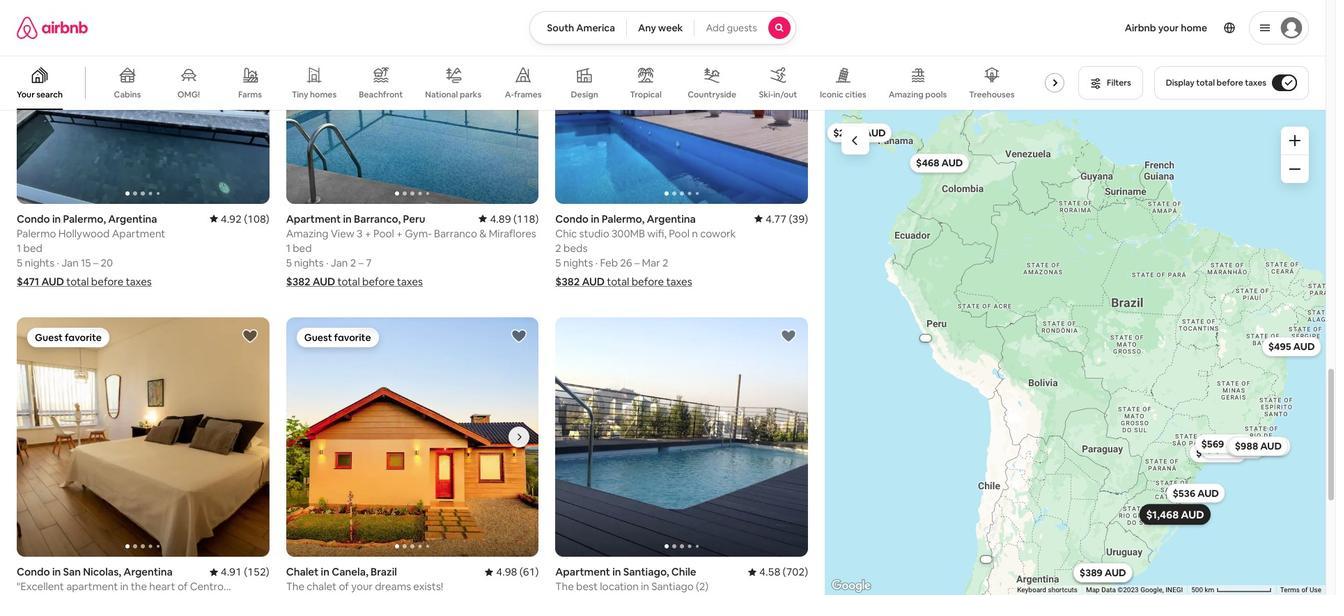 Task type: vqa. For each thing, say whether or not it's contained in the screenshot.
Guest
no



Task type: locate. For each thing, give the bounding box(es) containing it.
your inside chalet in canela, brazil the chalet of your dreams exists!
[[351, 581, 373, 594]]

zoom out image
[[1290, 164, 1301, 175]]

the inside chalet in canela, brazil the chalet of your dreams exists!
[[286, 581, 305, 594]]

+ left gym-
[[397, 227, 403, 240]]

1 nights from the left
[[25, 256, 54, 269]]

4.98 out of 5 average rating,  61 reviews image
[[485, 566, 539, 579]]

canela,
[[332, 566, 368, 579]]

1 horizontal spatial $382 aud
[[556, 275, 605, 288]]

in inside condo in palermo, argentina palermo hollywood apartment 1 bed 5 nights · jan 15 – 20 $471 aud total before taxes
[[52, 212, 61, 226]]

0 horizontal spatial 5
[[17, 256, 22, 269]]

2 · from the left
[[326, 256, 329, 269]]

jan inside apartment in  barranco, peru amazing view 3 + pool + gym- barranco & miraflores 1 bed 5 nights · jan 2 – 7 $382 aud total before taxes
[[331, 256, 348, 269]]

1 horizontal spatial palermo,
[[602, 212, 645, 226]]

the inside 'apartment in santiago, chile the best location in santiago (2)'
[[556, 581, 574, 594]]

1 horizontal spatial 2
[[556, 242, 562, 255]]

treehouses
[[970, 89, 1015, 100]]

amazing pools
[[889, 89, 947, 100]]

2 – from the left
[[358, 256, 364, 269]]

condo up chic
[[556, 212, 589, 226]]

0 horizontal spatial 1
[[17, 242, 21, 255]]

group for apartment in santiago, chile
[[556, 318, 808, 558]]

san
[[63, 566, 81, 579]]

26
[[620, 256, 632, 269]]

2 pool from the left
[[669, 227, 690, 240]]

· inside condo in palermo, argentina chic studio 300mb wifi, pool n cowork 2 beds 5 nights · feb 26 – mar 2 $382 aud total before taxes
[[596, 256, 598, 269]]

terms of use link
[[1281, 587, 1322, 594]]

$1,183 aud
[[1233, 440, 1284, 453]]

the left best
[[556, 581, 574, 594]]

airbnb
[[1125, 22, 1157, 34]]

· left 7
[[326, 256, 329, 269]]

in inside condo in palermo, argentina chic studio 300mb wifi, pool n cowork 2 beds 5 nights · feb 26 – mar 2 $382 aud total before taxes
[[591, 212, 600, 226]]

0 horizontal spatial –
[[93, 256, 98, 269]]

0 horizontal spatial of
[[339, 581, 349, 594]]

(152)
[[244, 566, 269, 579]]

2 left 7
[[350, 256, 356, 269]]

total
[[1197, 77, 1215, 88], [66, 275, 89, 288], [338, 275, 360, 288], [607, 275, 630, 288]]

2 palermo, from the left
[[602, 212, 645, 226]]

1 horizontal spatial apartment
[[286, 212, 341, 226]]

add guests button
[[694, 11, 796, 45]]

0 horizontal spatial 2
[[350, 256, 356, 269]]

in inside chalet in canela, brazil the chalet of your dreams exists!
[[321, 566, 330, 579]]

use
[[1310, 587, 1322, 594]]

in left san
[[52, 566, 61, 579]]

any week
[[638, 22, 683, 34]]

+ right 3
[[365, 227, 371, 240]]

7
[[366, 256, 372, 269]]

total inside condo in palermo, argentina chic studio 300mb wifi, pool n cowork 2 beds 5 nights · feb 26 – mar 2 $382 aud total before taxes
[[607, 275, 630, 288]]

2 for 5
[[663, 256, 669, 269]]

pool inside apartment in  barranco, peru amazing view 3 + pool + gym- barranco & miraflores 1 bed 5 nights · jan 2 – 7 $382 aud total before taxes
[[373, 227, 394, 240]]

palermo, inside condo in palermo, argentina palermo hollywood apartment 1 bed 5 nights · jan 15 – 20 $471 aud total before taxes
[[63, 212, 106, 226]]

1
[[17, 242, 21, 255], [286, 242, 291, 255]]

1 bed from the left
[[23, 242, 42, 255]]

in up palermo
[[52, 212, 61, 226]]

2 right mar
[[663, 256, 669, 269]]

before inside apartment in  barranco, peru amazing view 3 + pool + gym- barranco & miraflores 1 bed 5 nights · jan 2 – 7 $382 aud total before taxes
[[362, 275, 395, 288]]

pool down the barranco,
[[373, 227, 394, 240]]

2 horizontal spatial 5
[[556, 256, 561, 269]]

1 horizontal spatial nights
[[294, 256, 324, 269]]

$1,468 aud button
[[1139, 504, 1211, 525]]

(39)
[[789, 212, 808, 226]]

in up view
[[343, 212, 352, 226]]

5 inside condo in palermo, argentina palermo hollywood apartment 1 bed 5 nights · jan 15 – 20 $471 aud total before taxes
[[17, 256, 22, 269]]

1 horizontal spatial jan
[[331, 256, 348, 269]]

0 vertical spatial your
[[1159, 22, 1179, 34]]

$495 aud
[[1268, 341, 1315, 353]]

argentina
[[108, 212, 157, 226], [647, 212, 696, 226], [124, 566, 173, 579]]

$721 aud
[[1196, 447, 1241, 459]]

in up location
[[613, 566, 621, 579]]

homes
[[310, 89, 337, 100]]

before inside condo in palermo, argentina palermo hollywood apartment 1 bed 5 nights · jan 15 – 20 $471 aud total before taxes
[[91, 275, 124, 288]]

total down 26
[[607, 275, 630, 288]]

of down canela,
[[339, 581, 349, 594]]

condo up palermo
[[17, 212, 50, 226]]

4.89
[[490, 212, 511, 226]]

zoom in image
[[1290, 135, 1301, 146]]

– right 15
[[93, 256, 98, 269]]

none search field containing south america
[[530, 11, 796, 45]]

your
[[1159, 22, 1179, 34], [351, 581, 373, 594]]

apartment inside 'apartment in santiago, chile the best location in santiago (2)'
[[556, 566, 610, 579]]

· up $471 aud at the left top
[[57, 256, 59, 269]]

the for apartment in santiago, chile the best location in santiago (2)
[[556, 581, 574, 594]]

in
[[52, 212, 61, 226], [343, 212, 352, 226], [591, 212, 600, 226], [52, 566, 61, 579], [321, 566, 330, 579], [613, 566, 621, 579], [641, 581, 649, 594]]

jan
[[61, 256, 79, 269], [331, 256, 348, 269]]

0 horizontal spatial apartment
[[112, 227, 165, 240]]

500 km
[[1192, 587, 1217, 594]]

0 horizontal spatial amazing
[[286, 227, 329, 240]]

peru
[[403, 212, 425, 226]]

1 horizontal spatial pool
[[669, 227, 690, 240]]

2 horizontal spatial 2
[[663, 256, 669, 269]]

your left home
[[1159, 22, 1179, 34]]

$471 aud
[[17, 275, 64, 288]]

of left the use on the bottom right of the page
[[1302, 587, 1308, 594]]

guests
[[727, 22, 757, 34]]

1 pool from the left
[[373, 227, 394, 240]]

2 bed from the left
[[293, 242, 312, 255]]

1 horizontal spatial ·
[[326, 256, 329, 269]]

5 inside condo in palermo, argentina chic studio 300mb wifi, pool n cowork 2 beds 5 nights · feb 26 – mar 2 $382 aud total before taxes
[[556, 256, 561, 269]]

1 horizontal spatial bed
[[293, 242, 312, 255]]

4.98
[[496, 566, 517, 579]]

palermo
[[17, 227, 56, 240]]

2 vertical spatial apartment
[[556, 566, 610, 579]]

2 horizontal spatial $382 aud
[[916, 336, 935, 341]]

nights
[[25, 256, 54, 269], [294, 256, 324, 269], [564, 256, 593, 269]]

santiago
[[652, 581, 694, 594]]

argentina up wifi,
[[647, 212, 696, 226]]

argentina inside condo in palermo, argentina chic studio 300mb wifi, pool n cowork 2 beds 5 nights · feb 26 – mar 2 $382 aud total before taxes
[[647, 212, 696, 226]]

pool for +
[[373, 227, 394, 240]]

1 horizontal spatial the
[[556, 581, 574, 594]]

$721 aud button
[[1190, 443, 1247, 463]]

pool left n at the right top of the page
[[669, 227, 690, 240]]

pool for wifi,
[[669, 227, 690, 240]]

2 horizontal spatial ·
[[596, 256, 598, 269]]

in inside apartment in  barranco, peru amazing view 3 + pool + gym- barranco & miraflores 1 bed 5 nights · jan 2 – 7 $382 aud total before taxes
[[343, 212, 352, 226]]

barranco
[[434, 227, 477, 240]]

taxes inside condo in palermo, argentina chic studio 300mb wifi, pool n cowork 2 beds 5 nights · feb 26 – mar 2 $382 aud total before taxes
[[666, 275, 692, 288]]

condo inside condo in palermo, argentina chic studio 300mb wifi, pool n cowork 2 beds 5 nights · feb 26 – mar 2 $382 aud total before taxes
[[556, 212, 589, 226]]

profile element
[[813, 0, 1309, 56]]

your inside 'profile' "element"
[[1159, 22, 1179, 34]]

2 inside apartment in  barranco, peru amazing view 3 + pool + gym- barranco & miraflores 1 bed 5 nights · jan 2 – 7 $382 aud total before taxes
[[350, 256, 356, 269]]

chile
[[672, 566, 697, 579]]

pools
[[926, 89, 947, 100]]

1 horizontal spatial –
[[358, 256, 364, 269]]

1 inside apartment in  barranco, peru amazing view 3 + pool + gym- barranco & miraflores 1 bed 5 nights · jan 2 – 7 $382 aud total before taxes
[[286, 242, 291, 255]]

2 horizontal spatial nights
[[564, 256, 593, 269]]

1 horizontal spatial amazing
[[889, 89, 924, 100]]

–
[[93, 256, 98, 269], [358, 256, 364, 269], [635, 256, 640, 269]]

4.91
[[221, 566, 242, 579]]

2 5 from the left
[[286, 256, 292, 269]]

1 vertical spatial your
[[351, 581, 373, 594]]

0 horizontal spatial jan
[[61, 256, 79, 269]]

0 vertical spatial apartment
[[286, 212, 341, 226]]

your down canela,
[[351, 581, 373, 594]]

palermo, for studio
[[602, 212, 645, 226]]

0 horizontal spatial $382 aud
[[286, 275, 335, 288]]

palermo, up the 300mb
[[602, 212, 645, 226]]

amazing
[[889, 89, 924, 100], [286, 227, 329, 240]]

brazil
[[371, 566, 397, 579]]

apartment in  barranco, peru amazing view 3 + pool + gym- barranco & miraflores 1 bed 5 nights · jan 2 – 7 $382 aud total before taxes
[[286, 212, 536, 288]]

in up the studio
[[591, 212, 600, 226]]

1 vertical spatial amazing
[[286, 227, 329, 240]]

0 horizontal spatial +
[[365, 227, 371, 240]]

None search field
[[530, 11, 796, 45]]

chalet
[[307, 581, 337, 594]]

barranco,
[[354, 212, 401, 226]]

south
[[547, 22, 574, 34]]

best
[[576, 581, 598, 594]]

your search
[[17, 89, 63, 100]]

2 horizontal spatial apartment
[[556, 566, 610, 579]]

1 horizontal spatial 1
[[286, 242, 291, 255]]

2 horizontal spatial –
[[635, 256, 640, 269]]

1 – from the left
[[93, 256, 98, 269]]

4.58 (702)
[[760, 566, 808, 579]]

amazing inside apartment in  barranco, peru amazing view 3 + pool + gym- barranco & miraflores 1 bed 5 nights · jan 2 – 7 $382 aud total before taxes
[[286, 227, 329, 240]]

0 horizontal spatial the
[[286, 581, 305, 594]]

0 horizontal spatial nights
[[25, 256, 54, 269]]

4.92 (108)
[[221, 212, 269, 226]]

– left 7
[[358, 256, 364, 269]]

before
[[1217, 77, 1244, 88], [91, 275, 124, 288], [362, 275, 395, 288], [632, 275, 664, 288]]

·
[[57, 256, 59, 269], [326, 256, 329, 269], [596, 256, 598, 269]]

0 horizontal spatial palermo,
[[63, 212, 106, 226]]

taxes inside apartment in  barranco, peru amazing view 3 + pool + gym- barranco & miraflores 1 bed 5 nights · jan 2 – 7 $382 aud total before taxes
[[397, 275, 423, 288]]

palermo, inside condo in palermo, argentina chic studio 300mb wifi, pool n cowork 2 beds 5 nights · feb 26 – mar 2 $382 aud total before taxes
[[602, 212, 645, 226]]

airbnb your home
[[1125, 22, 1208, 34]]

1 palermo, from the left
[[63, 212, 106, 226]]

apartment up view
[[286, 212, 341, 226]]

2 down chic
[[556, 242, 562, 255]]

(118)
[[514, 212, 539, 226]]

argentina up hollywood
[[108, 212, 157, 226]]

pool
[[373, 227, 394, 240], [669, 227, 690, 240]]

3 nights from the left
[[564, 256, 593, 269]]

$988 aud
[[1235, 440, 1282, 453]]

nights up $471 aud at the left top
[[25, 256, 54, 269]]

2 1 from the left
[[286, 242, 291, 255]]

0 horizontal spatial bed
[[23, 242, 42, 255]]

jan left 15
[[61, 256, 79, 269]]

n
[[692, 227, 698, 240]]

1 jan from the left
[[61, 256, 79, 269]]

any week button
[[626, 11, 695, 45]]

3 5 from the left
[[556, 256, 561, 269]]

farms
[[238, 89, 262, 100]]

total down view
[[338, 275, 360, 288]]

1 · from the left
[[57, 256, 59, 269]]

before down 7
[[362, 275, 395, 288]]

palermo, up hollywood
[[63, 212, 106, 226]]

in down "santiago," at the bottom of page
[[641, 581, 649, 594]]

$382 aud inside 'button'
[[916, 336, 935, 341]]

apartment inside apartment in  barranco, peru amazing view 3 + pool + gym- barranco & miraflores 1 bed 5 nights · jan 2 – 7 $382 aud total before taxes
[[286, 212, 341, 226]]

condo for palermo hollywood apartment
[[17, 212, 50, 226]]

the
[[286, 581, 305, 594], [556, 581, 574, 594]]

2 nights from the left
[[294, 256, 324, 269]]

· left feb
[[596, 256, 598, 269]]

©2023
[[1118, 587, 1139, 594]]

add to wishlist: apartment in santiago, chile image
[[780, 328, 797, 345]]

nights left 7
[[294, 256, 324, 269]]

$382 aud inside condo in palermo, argentina chic studio 300mb wifi, pool n cowork 2 beds 5 nights · feb 26 – mar 2 $382 aud total before taxes
[[556, 275, 605, 288]]

condo inside condo in palermo, argentina palermo hollywood apartment 1 bed 5 nights · jan 15 – 20 $471 aud total before taxes
[[17, 212, 50, 226]]

1 horizontal spatial 5
[[286, 256, 292, 269]]

total down 15
[[66, 275, 89, 288]]

3 · from the left
[[596, 256, 598, 269]]

4.89 (118)
[[490, 212, 539, 226]]

before inside condo in palermo, argentina chic studio 300mb wifi, pool n cowork 2 beds 5 nights · feb 26 – mar 2 $382 aud total before taxes
[[632, 275, 664, 288]]

home
[[1181, 22, 1208, 34]]

1 horizontal spatial your
[[1159, 22, 1179, 34]]

1 5 from the left
[[17, 256, 22, 269]]

google image
[[829, 578, 875, 596]]

0 horizontal spatial your
[[351, 581, 373, 594]]

jan left 7
[[331, 256, 348, 269]]

keyboard shortcuts button
[[1018, 586, 1078, 596]]

4.91 out of 5 average rating,  152 reviews image
[[210, 566, 269, 579]]

1 vertical spatial apartment
[[112, 227, 165, 240]]

3 – from the left
[[635, 256, 640, 269]]

apartment up 20
[[112, 227, 165, 240]]

2 the from the left
[[556, 581, 574, 594]]

condo for chic studio 300mb wifi, pool n cowork
[[556, 212, 589, 226]]

your
[[17, 89, 35, 100]]

argentina for 300mb
[[647, 212, 696, 226]]

argentina inside condo in palermo, argentina palermo hollywood apartment 1 bed 5 nights · jan 15 – 20 $471 aud total before taxes
[[108, 212, 157, 226]]

argentina right nicolas, at the bottom left of the page
[[124, 566, 173, 579]]

before down mar
[[632, 275, 664, 288]]

before down 20
[[91, 275, 124, 288]]

– inside condo in palermo, argentina palermo hollywood apartment 1 bed 5 nights · jan 15 – 20 $471 aud total before taxes
[[93, 256, 98, 269]]

in up chalet
[[321, 566, 330, 579]]

add guests
[[706, 22, 757, 34]]

cities
[[845, 89, 867, 100]]

beachfront
[[359, 89, 403, 100]]

amazing left view
[[286, 227, 329, 240]]

total inside apartment in  barranco, peru amazing view 3 + pool + gym- barranco & miraflores 1 bed 5 nights · jan 2 – 7 $382 aud total before taxes
[[338, 275, 360, 288]]

amazing left pools
[[889, 89, 924, 100]]

1 horizontal spatial +
[[397, 227, 403, 240]]

group
[[0, 56, 1076, 110], [17, 318, 269, 558], [286, 318, 539, 558], [556, 318, 808, 558]]

$229 aud button
[[1073, 563, 1132, 583]]

group containing national parks
[[0, 56, 1076, 110]]

2 jan from the left
[[331, 256, 348, 269]]

$354 aud button
[[972, 550, 1000, 570]]

0 horizontal spatial pool
[[373, 227, 394, 240]]

keyboard
[[1018, 587, 1047, 594]]

4.92 out of 5 average rating,  108 reviews image
[[210, 212, 269, 226]]

pool inside condo in palermo, argentina chic studio 300mb wifi, pool n cowork 2 beds 5 nights · feb 26 – mar 2 $382 aud total before taxes
[[669, 227, 690, 240]]

– inside condo in palermo, argentina chic studio 300mb wifi, pool n cowork 2 beds 5 nights · feb 26 – mar 2 $382 aud total before taxes
[[635, 256, 640, 269]]

apartment up best
[[556, 566, 610, 579]]

1 1 from the left
[[17, 242, 21, 255]]

national
[[425, 89, 458, 100]]

1 the from the left
[[286, 581, 305, 594]]

2
[[556, 242, 562, 255], [350, 256, 356, 269], [663, 256, 669, 269]]

total inside condo in palermo, argentina palermo hollywood apartment 1 bed 5 nights · jan 15 – 20 $471 aud total before taxes
[[66, 275, 89, 288]]

nights down beds
[[564, 256, 593, 269]]

(61)
[[520, 566, 539, 579]]

0 horizontal spatial ·
[[57, 256, 59, 269]]

parks
[[460, 89, 482, 100]]

the down chalet
[[286, 581, 305, 594]]

– right 26
[[635, 256, 640, 269]]



Task type: describe. For each thing, give the bounding box(es) containing it.
4.89 out of 5 average rating,  118 reviews image
[[479, 212, 539, 226]]

500 km button
[[1188, 586, 1277, 596]]

$536 aud button
[[1167, 484, 1225, 503]]

$536 aud
[[1173, 487, 1219, 500]]

filters
[[1107, 77, 1131, 88]]

group for chalet in canela, brazil
[[286, 318, 539, 558]]

$270 aud button
[[1073, 563, 1132, 583]]

frames
[[514, 89, 542, 100]]

chic
[[556, 227, 577, 240]]

2 for miraflores
[[350, 256, 356, 269]]

300mb
[[612, 227, 645, 240]]

nights inside condo in palermo, argentina chic studio 300mb wifi, pool n cowork 2 beds 5 nights · feb 26 – mar 2 $382 aud total before taxes
[[564, 256, 593, 269]]

0 vertical spatial amazing
[[889, 89, 924, 100]]

condo in san nicolas, argentina
[[17, 566, 173, 579]]

apartment for apartment in  barranco, peru amazing view 3 + pool + gym- barranco & miraflores 1 bed 5 nights · jan 2 – 7 $382 aud total before taxes
[[286, 212, 341, 226]]

filters button
[[1079, 66, 1143, 100]]

$229 aud
[[1080, 567, 1126, 579]]

location
[[600, 581, 639, 594]]

2 + from the left
[[397, 227, 403, 240]]

inegi
[[1166, 587, 1183, 594]]

map data ©2023 google, inegi
[[1086, 587, 1183, 594]]

iconic cities
[[820, 89, 867, 100]]

500
[[1192, 587, 1204, 594]]

4.77 (39)
[[766, 212, 808, 226]]

tiny
[[292, 89, 308, 100]]

$1,353 aud button
[[1200, 439, 1266, 459]]

(108)
[[244, 212, 269, 226]]

group for display total before taxes
[[0, 56, 1076, 110]]

add
[[706, 22, 725, 34]]

apartment in santiago, chile the best location in santiago (2)
[[556, 566, 709, 594]]

view
[[331, 227, 355, 240]]

$468 aud button
[[910, 153, 969, 173]]

· inside condo in palermo, argentina palermo hollywood apartment 1 bed 5 nights · jan 15 – 20 $471 aud total before taxes
[[57, 256, 59, 269]]

condo left san
[[17, 566, 50, 579]]

$270 aud
[[1080, 567, 1126, 579]]

total right display
[[1197, 77, 1215, 88]]

exists!
[[413, 581, 443, 594]]

$389 aud
[[1080, 567, 1126, 580]]

gym-
[[405, 227, 432, 240]]

palermo, for hollywood
[[63, 212, 106, 226]]

a-
[[505, 89, 514, 100]]

studio
[[579, 227, 609, 240]]

wifi,
[[648, 227, 667, 240]]

week
[[658, 22, 683, 34]]

– inside apartment in  barranco, peru amazing view 3 + pool + gym- barranco & miraflores 1 bed 5 nights · jan 2 – 7 $382 aud total before taxes
[[358, 256, 364, 269]]

4.77 out of 5 average rating,  39 reviews image
[[755, 212, 808, 226]]

$569 aud button
[[1195, 434, 1254, 454]]

condo in palermo, argentina chic studio 300mb wifi, pool n cowork 2 beds 5 nights · feb 26 – mar 2 $382 aud total before taxes
[[556, 212, 736, 288]]

chalet in canela, brazil the chalet of your dreams exists!
[[286, 566, 443, 594]]

taxes inside condo in palermo, argentina palermo hollywood apartment 1 bed 5 nights · jan 15 – 20 $471 aud total before taxes
[[126, 275, 152, 288]]

google,
[[1141, 587, 1164, 594]]

of inside chalet in canela, brazil the chalet of your dreams exists!
[[339, 581, 349, 594]]

terms of use
[[1281, 587, 1322, 594]]

4.91 (152)
[[221, 566, 269, 579]]

· inside apartment in  barranco, peru amazing view 3 + pool + gym- barranco & miraflores 1 bed 5 nights · jan 2 – 7 $382 aud total before taxes
[[326, 256, 329, 269]]

countryside
[[688, 89, 737, 100]]

in for condo in palermo, argentina chic studio 300mb wifi, pool n cowork 2 beds 5 nights · feb 26 – mar 2 $382 aud total before taxes
[[591, 212, 600, 226]]

cabins
[[114, 89, 141, 100]]

omg!
[[178, 89, 200, 100]]

15
[[81, 256, 91, 269]]

add to wishlist: chalet in canela, brazil image
[[511, 328, 528, 345]]

(702)
[[783, 566, 808, 579]]

5 inside apartment in  barranco, peru amazing view 3 + pool + gym- barranco & miraflores 1 bed 5 nights · jan 2 – 7 $382 aud total before taxes
[[286, 256, 292, 269]]

$2,781 aud button
[[827, 123, 892, 142]]

4.58 out of 5 average rating,  702 reviews image
[[748, 566, 808, 579]]

cowork
[[700, 227, 736, 240]]

in for condo in palermo, argentina palermo hollywood apartment 1 bed 5 nights · jan 15 – 20 $471 aud total before taxes
[[52, 212, 61, 226]]

nights inside apartment in  barranco, peru amazing view 3 + pool + gym- barranco & miraflores 1 bed 5 nights · jan 2 – 7 $382 aud total before taxes
[[294, 256, 324, 269]]

nicolas,
[[83, 566, 121, 579]]

&
[[480, 227, 487, 240]]

data
[[1102, 587, 1116, 594]]

search
[[36, 89, 63, 100]]

apartment for apartment in santiago, chile the best location in santiago (2)
[[556, 566, 610, 579]]

add to wishlist: condo in san nicolas, argentina image
[[242, 328, 258, 345]]

$382 aud button
[[912, 329, 940, 348]]

$2,781 aud
[[833, 126, 886, 139]]

national parks
[[425, 89, 482, 100]]

nights inside condo in palermo, argentina palermo hollywood apartment 1 bed 5 nights · jan 15 – 20 $471 aud total before taxes
[[25, 256, 54, 269]]

group for condo in san nicolas, argentina
[[17, 318, 269, 558]]

20
[[101, 256, 113, 269]]

1 horizontal spatial of
[[1302, 587, 1308, 594]]

the for chalet in canela, brazil the chalet of your dreams exists!
[[286, 581, 305, 594]]

in for apartment in santiago, chile the best location in santiago (2)
[[613, 566, 621, 579]]

a-frames
[[505, 89, 542, 100]]

mar
[[642, 256, 660, 269]]

bed inside condo in palermo, argentina palermo hollywood apartment 1 bed 5 nights · jan 15 – 20 $471 aud total before taxes
[[23, 242, 42, 255]]

keyboard shortcuts
[[1018, 587, 1078, 594]]

jan inside condo in palermo, argentina palermo hollywood apartment 1 bed 5 nights · jan 15 – 20 $471 aud total before taxes
[[61, 256, 79, 269]]

$495 aud button
[[1262, 337, 1321, 357]]

google map
showing 20 stays. region
[[825, 110, 1326, 596]]

1 inside condo in palermo, argentina palermo hollywood apartment 1 bed 5 nights · jan 15 – 20 $471 aud total before taxes
[[17, 242, 21, 255]]

$468 aud
[[916, 157, 963, 169]]

(2)
[[696, 581, 709, 594]]

display
[[1166, 77, 1195, 88]]

in for apartment in  barranco, peru amazing view 3 + pool + gym- barranco & miraflores 1 bed 5 nights · jan 2 – 7 $382 aud total before taxes
[[343, 212, 352, 226]]

argentina for apartment
[[108, 212, 157, 226]]

before right display
[[1217, 77, 1244, 88]]

in for condo in san nicolas, argentina
[[52, 566, 61, 579]]

iconic
[[820, 89, 844, 100]]

3
[[357, 227, 363, 240]]

in for chalet in canela, brazil the chalet of your dreams exists!
[[321, 566, 330, 579]]

apartment inside condo in palermo, argentina palermo hollywood apartment 1 bed 5 nights · jan 15 – 20 $471 aud total before taxes
[[112, 227, 165, 240]]

4.58
[[760, 566, 781, 579]]

$354 aud
[[977, 558, 996, 562]]

any
[[638, 22, 656, 34]]

tropical
[[630, 89, 662, 100]]

1 + from the left
[[365, 227, 371, 240]]

4.92
[[221, 212, 242, 226]]

condo in palermo, argentina palermo hollywood apartment 1 bed 5 nights · jan 15 – 20 $471 aud total before taxes
[[17, 212, 165, 288]]

$382 aud inside apartment in  barranco, peru amazing view 3 + pool + gym- barranco & miraflores 1 bed 5 nights · jan 2 – 7 $382 aud total before taxes
[[286, 275, 335, 288]]

hollywood
[[58, 227, 110, 240]]

$1,183 aud button
[[1227, 437, 1290, 456]]

$1,353 aud
[[1206, 443, 1259, 455]]

4.98 (61)
[[496, 566, 539, 579]]

bed inside apartment in  barranco, peru amazing view 3 + pool + gym- barranco & miraflores 1 bed 5 nights · jan 2 – 7 $382 aud total before taxes
[[293, 242, 312, 255]]

terms
[[1281, 587, 1300, 594]]

in/out
[[774, 89, 797, 100]]



